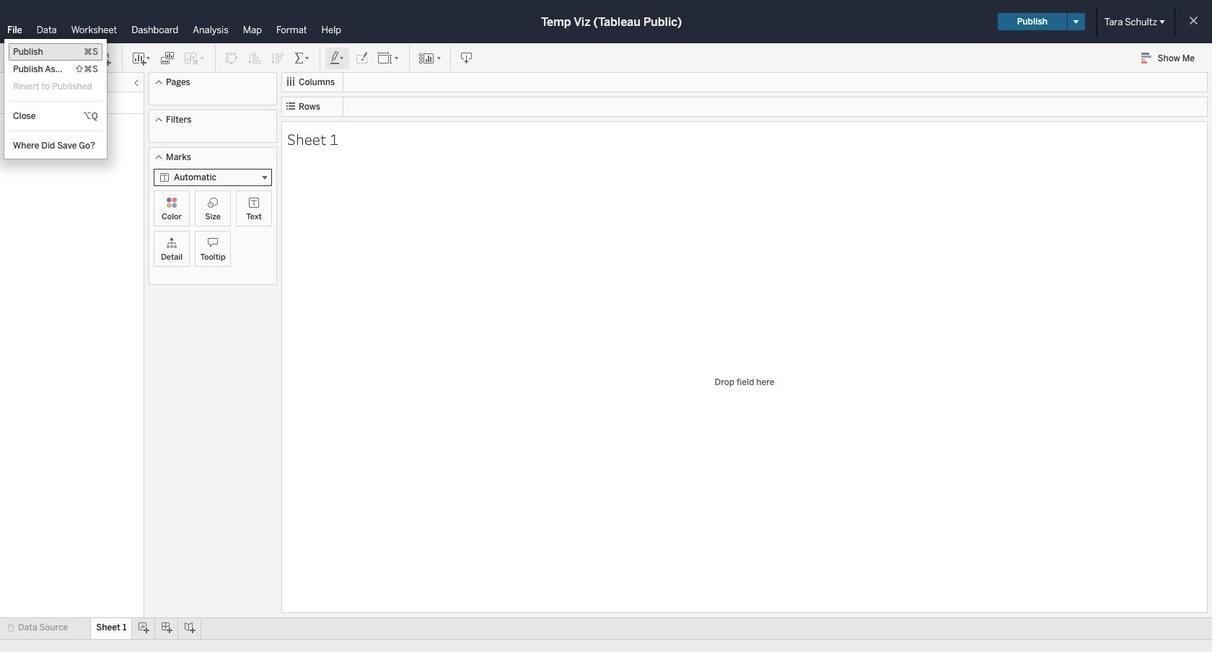 Task type: locate. For each thing, give the bounding box(es) containing it.
highlight image
[[329, 51, 346, 65]]

menu item
[[9, 78, 102, 95]]

duplicate image
[[160, 51, 175, 65]]

new worksheet image
[[131, 51, 152, 65]]

replay animation image left new data source icon
[[71, 53, 79, 62]]

replay animation image right redo image
[[51, 51, 65, 65]]

1 horizontal spatial replay animation image
[[71, 53, 79, 62]]

replay animation image
[[51, 51, 65, 65], [71, 53, 79, 62]]

show/hide cards image
[[419, 51, 442, 65]]

clear sheet image
[[183, 51, 206, 65]]

totals image
[[294, 51, 311, 65]]

sort ascending image
[[248, 51, 262, 65]]



Task type: describe. For each thing, give the bounding box(es) containing it.
redo image
[[27, 51, 42, 65]]

0 horizontal spatial replay animation image
[[51, 51, 65, 65]]

fit image
[[378, 51, 401, 65]]

new data source image
[[99, 51, 113, 65]]

download image
[[460, 51, 474, 65]]

undo image
[[4, 51, 19, 65]]

collapse image
[[132, 79, 141, 87]]

format workbook image
[[354, 51, 369, 65]]

swap rows and columns image
[[224, 51, 239, 65]]

sort descending image
[[271, 51, 285, 65]]



Task type: vqa. For each thing, say whether or not it's contained in the screenshot.
menu item
yes



